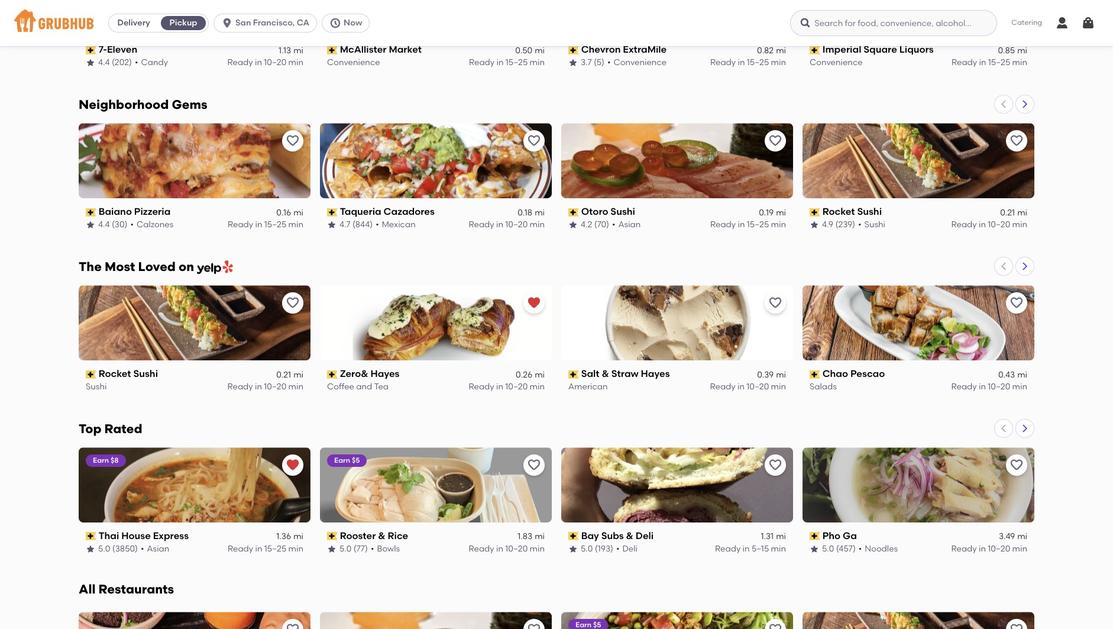 Task type: vqa. For each thing, say whether or not it's contained in the screenshot.
first pita from the right
no



Task type: locate. For each thing, give the bounding box(es) containing it.
mi for rooster & rice subscription pass icon
[[535, 532, 545, 542]]

1 vertical spatial • asian
[[141, 544, 169, 554]]

0 horizontal spatial 0.21 mi
[[277, 370, 304, 380]]

subscription pass image
[[810, 46, 821, 54], [810, 208, 821, 216], [86, 370, 96, 378], [327, 370, 338, 378], [569, 370, 579, 378]]

3 5.0 from the left
[[581, 544, 593, 554]]

min
[[289, 57, 304, 67], [530, 57, 545, 67], [771, 57, 786, 67], [1013, 57, 1028, 67], [289, 220, 304, 230], [530, 220, 545, 230], [771, 220, 786, 230], [1013, 220, 1028, 230], [289, 382, 304, 392], [530, 382, 545, 392], [771, 382, 786, 392], [1013, 382, 1028, 392], [289, 544, 304, 554], [530, 544, 545, 554], [771, 544, 786, 554], [1013, 544, 1028, 554]]

2 vertical spatial caret left icon image
[[1000, 424, 1009, 433]]

convenience
[[327, 57, 380, 67], [614, 57, 667, 67], [810, 57, 863, 67]]

asian for house
[[147, 544, 169, 554]]

7-
[[99, 44, 107, 55]]

Search for food, convenience, alcohol... search field
[[791, 10, 998, 36]]

ready in 15–25 min down "1.36"
[[228, 544, 304, 554]]

ready in 10–20 min for subscription pass icon related to taqueria cazadores
[[469, 220, 545, 230]]

0 horizontal spatial rocket sushi
[[99, 368, 158, 379]]

& up '• deli'
[[626, 530, 634, 542]]

caret left icon image for top rated
[[1000, 424, 1009, 433]]

1.13 mi
[[279, 45, 304, 55]]

• down thai house express on the left bottom of the page
[[141, 544, 144, 554]]

0.39 mi
[[758, 370, 786, 380]]

2 vertical spatial caret right icon image
[[1021, 424, 1030, 433]]

• right (239)
[[859, 220, 862, 230]]

subscription pass image left 'chevron'
[[569, 46, 579, 54]]

restaurants
[[99, 582, 174, 597]]

ready in 15–25 min for imperial square liquors
[[952, 57, 1028, 67]]

save this restaurant image for pho ga
[[1010, 458, 1024, 472]]

earn left $8
[[93, 456, 109, 465]]

ready in 15–25 min down 0.82 at right top
[[711, 57, 786, 67]]

subscription pass image left otoro
[[569, 208, 579, 216]]

4 5.0 from the left
[[823, 544, 835, 554]]

1 horizontal spatial rocket
[[823, 206, 855, 217]]

0 horizontal spatial &
[[378, 530, 386, 542]]

10–20
[[264, 57, 287, 67], [506, 220, 528, 230], [988, 220, 1011, 230], [264, 382, 287, 392], [506, 382, 528, 392], [747, 382, 769, 392], [988, 382, 1011, 392], [506, 544, 528, 554], [988, 544, 1011, 554]]

chao
[[823, 368, 849, 379]]

0 vertical spatial rocket sushi logo image
[[803, 123, 1035, 198]]

earn
[[93, 456, 109, 465], [334, 456, 350, 465]]

• down bay subs & deli
[[617, 544, 620, 554]]

catering button
[[1004, 10, 1051, 37]]

in for american subscription pass image
[[738, 382, 745, 392]]

gems
[[172, 97, 208, 112]]

0.18
[[518, 208, 533, 218]]

zero& hayes logo image
[[320, 285, 552, 361]]

• right "(457)"
[[859, 544, 862, 554]]

• for rooster
[[371, 544, 374, 554]]

& up • bowls
[[378, 530, 386, 542]]

3 caret right icon image from the top
[[1021, 424, 1030, 433]]

5.0 for rooster & rice
[[340, 544, 352, 554]]

ready for rooster & rice subscription pass icon
[[469, 544, 495, 554]]

10–20 for 7-eleven subscription pass icon
[[264, 57, 287, 67]]

cazadores
[[384, 206, 435, 217]]

1 4.4 from the top
[[98, 57, 110, 67]]

san
[[236, 18, 251, 28]]

caret right icon image for top rated
[[1021, 424, 1030, 433]]

• right (844)
[[376, 220, 379, 230]]

1 horizontal spatial rocket sushi
[[823, 206, 882, 217]]

mi for subscription pass icon associated with thai house express
[[294, 532, 304, 542]]

0 vertical spatial 4.4
[[98, 57, 110, 67]]

0 horizontal spatial otoro sushi logo image
[[320, 612, 552, 629]]

save this restaurant image
[[286, 134, 300, 148], [527, 134, 541, 148], [769, 134, 783, 148], [1010, 134, 1024, 148], [286, 296, 300, 310], [527, 458, 541, 472], [527, 623, 541, 629], [769, 623, 783, 629], [1010, 623, 1024, 629]]

ready for 7-eleven subscription pass icon
[[228, 57, 253, 67]]

rocket sushi
[[823, 206, 882, 217], [99, 368, 158, 379]]

• right '(77)'
[[371, 544, 374, 554]]

1 horizontal spatial 0.21
[[1001, 208, 1016, 218]]

4.4 left the (30)
[[98, 220, 110, 230]]

subscription pass image right the 0.19 mi
[[810, 208, 821, 216]]

3 caret left icon image from the top
[[1000, 424, 1009, 433]]

15–25 down 0.50 at left
[[506, 57, 528, 67]]

svg image
[[1056, 16, 1070, 30], [1082, 16, 1096, 30], [221, 17, 233, 29], [330, 17, 342, 29]]

deli down bay subs & deli
[[623, 544, 638, 554]]

1 vertical spatial caret right icon image
[[1021, 262, 1030, 271]]

2 earn from the left
[[334, 456, 350, 465]]

ready in 10–20 min for subscription pass image on the right of the 0.19 mi
[[952, 220, 1028, 230]]

rocket
[[823, 206, 855, 217], [99, 368, 131, 379]]

otoro sushi logo image
[[562, 123, 794, 198], [320, 612, 552, 629]]

subscription pass image left taqueria
[[327, 208, 338, 216]]

0 horizontal spatial convenience
[[327, 57, 380, 67]]

rooster
[[340, 530, 376, 542]]

3.49 mi
[[1000, 532, 1028, 542]]

0 vertical spatial otoro sushi logo image
[[562, 123, 794, 198]]

convenience for mcallister market
[[327, 57, 380, 67]]

1 vertical spatial rocket sushi
[[99, 368, 158, 379]]

star icon image left 5.0 (457) on the bottom
[[810, 544, 820, 554]]

asian down express
[[147, 544, 169, 554]]

1 horizontal spatial hayes
[[641, 368, 670, 379]]

0.21 for sushi subscription pass image
[[277, 370, 291, 380]]

1 caret right icon image from the top
[[1021, 100, 1030, 109]]

0.43 mi
[[999, 370, 1028, 380]]

15–25 down 0.19
[[747, 220, 769, 230]]

rooster & rice logo image
[[320, 447, 552, 523]]

star icon image for rocket sushi
[[810, 220, 820, 230]]

(239)
[[836, 220, 856, 230]]

2 caret right icon image from the top
[[1021, 262, 1030, 271]]

1 5.0 from the left
[[98, 544, 110, 554]]

0.85
[[999, 45, 1016, 55]]

mi for subscription pass icon associated with baiano pizzeria
[[294, 208, 304, 218]]

3 convenience from the left
[[810, 57, 863, 67]]

0 horizontal spatial asian
[[147, 544, 169, 554]]

subscription pass image
[[86, 46, 96, 54], [327, 46, 338, 54], [569, 46, 579, 54], [86, 208, 96, 216], [327, 208, 338, 216], [569, 208, 579, 216], [810, 370, 821, 378], [86, 532, 96, 541], [327, 532, 338, 541], [569, 532, 579, 541], [810, 532, 821, 541]]

save this restaurant button
[[282, 130, 304, 152], [524, 130, 545, 152], [765, 130, 786, 152], [1007, 130, 1028, 152], [282, 292, 304, 314], [765, 292, 786, 314], [1007, 292, 1028, 314], [524, 455, 545, 476], [765, 455, 786, 476], [1007, 455, 1028, 476], [282, 619, 304, 629], [524, 619, 545, 629], [765, 619, 786, 629], [1007, 619, 1028, 629]]

5–15
[[752, 544, 769, 554]]

chevron
[[582, 44, 621, 55]]

1.31
[[761, 532, 774, 542]]

7-eleven
[[99, 44, 137, 55]]

rooster & rice
[[340, 530, 408, 542]]

(193)
[[595, 544, 614, 554]]

0 horizontal spatial earn
[[93, 456, 109, 465]]

asian
[[619, 220, 641, 230], [147, 544, 169, 554]]

in for subscription pass icon associated with thai house express
[[255, 544, 262, 554]]

calzones
[[137, 220, 174, 230]]

1 horizontal spatial convenience
[[614, 57, 667, 67]]

subscription pass image left the pho
[[810, 532, 821, 541]]

5.0 for pho ga
[[823, 544, 835, 554]]

rad radish logo image
[[79, 612, 311, 629]]

star icon image for thai house express
[[86, 544, 95, 554]]

star icon image for taqueria cazadores
[[327, 220, 337, 230]]

0.21
[[1001, 208, 1016, 218], [277, 370, 291, 380]]

1 vertical spatial 4.4
[[98, 220, 110, 230]]

subscription pass image for thai house express
[[86, 532, 96, 541]]

star icon image left 4.7
[[327, 220, 337, 230]]

1 vertical spatial 0.21
[[277, 370, 291, 380]]

1 vertical spatial deli
[[623, 544, 638, 554]]

convenience down imperial in the right top of the page
[[810, 57, 863, 67]]

earn left '$5'
[[334, 456, 350, 465]]

ready for sushi subscription pass image
[[228, 382, 253, 392]]

10–20 for rooster & rice subscription pass icon
[[506, 544, 528, 554]]

• right the (30)
[[130, 220, 134, 230]]

10–20 for subscription pass icon related to taqueria cazadores
[[506, 220, 528, 230]]

star icon image for baiano pizzeria
[[86, 220, 95, 230]]

star icon image left 3.7
[[569, 58, 578, 68]]

earn for rooster
[[334, 456, 350, 465]]

subscription pass image up coffee
[[327, 370, 338, 378]]

thai house express
[[99, 530, 189, 542]]

0 vertical spatial rocket
[[823, 206, 855, 217]]

4.2 (70)
[[581, 220, 610, 230]]

subscription pass image left imperial in the right top of the page
[[810, 46, 821, 54]]

subscription pass image up salads
[[810, 370, 821, 378]]

deli up '• deli'
[[636, 530, 654, 542]]

convenience down the mcallister
[[327, 57, 380, 67]]

• right (202)
[[135, 57, 138, 67]]

subscription pass image left thai
[[86, 532, 96, 541]]

in for subscription pass image for coffee and tea
[[497, 382, 504, 392]]

subscription pass image left bay
[[569, 532, 579, 541]]

1 earn from the left
[[93, 456, 109, 465]]

• asian down otoro sushi
[[613, 220, 641, 230]]

main navigation navigation
[[0, 0, 1114, 46]]

subscription pass image for chao pescao
[[810, 370, 821, 378]]

subscription pass image for bay subs & deli
[[569, 532, 579, 541]]

asian down otoro sushi
[[619, 220, 641, 230]]

caret right icon image for neighborhood gems
[[1021, 100, 1030, 109]]

0.50 mi
[[516, 45, 545, 55]]

chao pescao logo image
[[803, 285, 1035, 361]]

5.0 down bay
[[581, 544, 593, 554]]

1 horizontal spatial &
[[602, 368, 609, 379]]

15–25 down 0.85
[[989, 57, 1011, 67]]

hayes up the tea
[[371, 368, 400, 379]]

15–25 down "1.36"
[[264, 544, 287, 554]]

• right (70)
[[613, 220, 616, 230]]

sushi for sushi subscription pass image
[[133, 368, 158, 379]]

svg image
[[800, 17, 812, 29]]

0 horizontal spatial 0.21
[[277, 370, 291, 380]]

in for chevron extramile's subscription pass icon
[[738, 57, 745, 67]]

1 convenience from the left
[[327, 57, 380, 67]]

asian for sushi
[[619, 220, 641, 230]]

subscription pass image up top
[[86, 370, 96, 378]]

4.2
[[581, 220, 593, 230]]

san francisco, ca
[[236, 18, 310, 28]]

rocket up the 4.9 (239)
[[823, 206, 855, 217]]

caret left icon image
[[1000, 100, 1009, 109], [1000, 262, 1009, 271], [1000, 424, 1009, 433]]

1 vertical spatial asian
[[147, 544, 169, 554]]

5.0 left '(77)'
[[340, 544, 352, 554]]

ready in 10–20 min for 7-eleven subscription pass icon
[[228, 57, 304, 67]]

save this restaurant image
[[769, 296, 783, 310], [1010, 296, 1024, 310], [769, 458, 783, 472], [1010, 458, 1024, 472], [286, 623, 300, 629]]

0 vertical spatial 0.21
[[1001, 208, 1016, 218]]

subscription pass image left the mcallister
[[327, 46, 338, 54]]

0.19
[[759, 208, 774, 218]]

1 horizontal spatial • asian
[[613, 220, 641, 230]]

1 vertical spatial otoro sushi logo image
[[320, 612, 552, 629]]

15–25 for otoro sushi
[[747, 220, 769, 230]]

in
[[255, 57, 262, 67], [497, 57, 504, 67], [738, 57, 745, 67], [980, 57, 987, 67], [255, 220, 262, 230], [497, 220, 504, 230], [738, 220, 745, 230], [979, 220, 986, 230], [255, 382, 262, 392], [497, 382, 504, 392], [738, 382, 745, 392], [979, 382, 986, 392], [255, 544, 262, 554], [497, 544, 504, 554], [743, 544, 750, 554], [979, 544, 986, 554]]

0 vertical spatial caret right icon image
[[1021, 100, 1030, 109]]

subscription pass image left 7-
[[86, 46, 96, 54]]

15–25 down 0.82 at right top
[[747, 57, 769, 67]]

5.0 for bay subs & deli
[[581, 544, 593, 554]]

rocket up top rated
[[99, 368, 131, 379]]

5.0
[[98, 544, 110, 554], [340, 544, 352, 554], [581, 544, 593, 554], [823, 544, 835, 554]]

caret left icon image for neighborhood gems
[[1000, 100, 1009, 109]]

star icon image left 4.4 (30)
[[86, 220, 95, 230]]

caret left icon image for the most loved on
[[1000, 262, 1009, 271]]

mi for 7-eleven subscription pass icon
[[294, 45, 304, 55]]

ready for subscription pass icon for pho ga
[[952, 544, 977, 554]]

ready in 15–25 min down 0.50 at left
[[469, 57, 545, 67]]

(457)
[[837, 544, 856, 554]]

ready for subscription pass icon associated with baiano pizzeria
[[228, 220, 253, 230]]

0.16 mi
[[277, 208, 304, 218]]

ready in 15–25 min for chevron extramile
[[711, 57, 786, 67]]

ready for subscription pass icon related to taqueria cazadores
[[469, 220, 495, 230]]

1 horizontal spatial otoro sushi logo image
[[562, 123, 794, 198]]

delivery button
[[109, 14, 159, 33]]

mi for subscription pass icon associated with mcallister market
[[535, 45, 545, 55]]

taqueria cazadores logo image
[[320, 123, 552, 198]]

liquors
[[900, 44, 934, 55]]

• asian down thai house express on the left bottom of the page
[[141, 544, 169, 554]]

0 horizontal spatial hayes
[[371, 368, 400, 379]]

1 horizontal spatial 0.21 mi
[[1001, 208, 1028, 218]]

2 5.0 from the left
[[340, 544, 352, 554]]

star icon image left 4.2
[[569, 220, 578, 230]]

ready in 15–25 min down 0.16
[[228, 220, 304, 230]]

4.9 (239)
[[823, 220, 856, 230]]

subscription pass image left baiano
[[86, 208, 96, 216]]

& right salt
[[602, 368, 609, 379]]

save this restaurant image for bay subs & deli
[[769, 458, 783, 472]]

ready in 15–25 min down 0.85
[[952, 57, 1028, 67]]

earn for thai
[[93, 456, 109, 465]]

0 vertical spatial caret left icon image
[[1000, 100, 1009, 109]]

star icon image left the 5.0 (193)
[[569, 544, 578, 554]]

3.7 (5)
[[581, 57, 605, 67]]

star icon image left 4.9 at the right top of page
[[810, 220, 820, 230]]

2 hayes from the left
[[641, 368, 670, 379]]

thai house express logo image
[[79, 447, 311, 523]]

1.36
[[277, 532, 291, 542]]

5.0 down the pho
[[823, 544, 835, 554]]

star icon image for pho ga
[[810, 544, 820, 554]]

1 caret left icon image from the top
[[1000, 100, 1009, 109]]

ready in 10–20 min for sushi subscription pass image
[[228, 382, 304, 392]]

noodles
[[865, 544, 898, 554]]

on
[[179, 259, 194, 274]]

in for rooster & rice subscription pass icon
[[497, 544, 504, 554]]

0 vertical spatial 0.21 mi
[[1001, 208, 1028, 218]]

rocket sushi up (239)
[[823, 206, 882, 217]]

1 vertical spatial rocket sushi logo image
[[79, 285, 311, 361]]

15–25 down 0.16
[[264, 220, 287, 230]]

star icon image left the '5.0 (3850)'
[[86, 544, 95, 554]]

subscription pass image for convenience
[[810, 46, 821, 54]]

4.4 down 7-
[[98, 57, 110, 67]]

0 horizontal spatial rocket
[[99, 368, 131, 379]]

subscription pass image left salt
[[569, 370, 579, 378]]

star icon image for bay subs & deli
[[569, 544, 578, 554]]

ready for subscription pass image for coffee and tea
[[469, 382, 495, 392]]

square
[[864, 44, 898, 55]]

2 4.4 from the top
[[98, 220, 110, 230]]

poke bar logo image
[[562, 612, 794, 629]]

2 caret left icon image from the top
[[1000, 262, 1009, 271]]

& for straw
[[602, 368, 609, 379]]

chevron extramile
[[582, 44, 667, 55]]

hayes right straw at bottom
[[641, 368, 670, 379]]

star icon image for otoro sushi
[[569, 220, 578, 230]]

0 horizontal spatial • asian
[[141, 544, 169, 554]]

mi for sushi subscription pass image
[[294, 370, 304, 380]]

5.0 down thai
[[98, 544, 110, 554]]

in for subscription pass image on the right of the 0.19 mi
[[979, 220, 986, 230]]

star icon image left 4.4 (202)
[[86, 58, 95, 68]]

thai
[[99, 530, 119, 542]]

pescao
[[851, 368, 886, 379]]

15–25 for mcallister market
[[506, 57, 528, 67]]

1 vertical spatial caret left icon image
[[1000, 262, 1009, 271]]

1 vertical spatial 0.21 mi
[[277, 370, 304, 380]]

subscription pass image left the rooster
[[327, 532, 338, 541]]

0 vertical spatial deli
[[636, 530, 654, 542]]

0.82
[[757, 45, 774, 55]]

salt & straw hayes
[[582, 368, 670, 379]]

• right (5)
[[608, 57, 611, 67]]

•
[[135, 57, 138, 67], [608, 57, 611, 67], [130, 220, 134, 230], [376, 220, 379, 230], [613, 220, 616, 230], [859, 220, 862, 230], [141, 544, 144, 554], [371, 544, 374, 554], [617, 544, 620, 554], [859, 544, 862, 554]]

1 horizontal spatial earn
[[334, 456, 350, 465]]

ready for convenience's subscription pass image
[[952, 57, 978, 67]]

4.4
[[98, 57, 110, 67], [98, 220, 110, 230]]

star icon image left 5.0 (77)
[[327, 544, 337, 554]]

mi
[[294, 45, 304, 55], [535, 45, 545, 55], [777, 45, 786, 55], [1018, 45, 1028, 55], [294, 208, 304, 218], [535, 208, 545, 218], [777, 208, 786, 218], [1018, 208, 1028, 218], [294, 370, 304, 380], [535, 370, 545, 380], [777, 370, 786, 380], [1018, 370, 1028, 380], [294, 532, 304, 542], [535, 532, 545, 542], [777, 532, 786, 542], [1018, 532, 1028, 542]]

and
[[356, 382, 372, 392]]

subscription pass image for 7-eleven
[[86, 46, 96, 54]]

zero& hayes
[[340, 368, 400, 379]]

1.83 mi
[[518, 532, 545, 542]]

1 horizontal spatial asian
[[619, 220, 641, 230]]

• asian
[[613, 220, 641, 230], [141, 544, 169, 554]]

5.0 (77)
[[340, 544, 368, 554]]

1 horizontal spatial saved restaurant button
[[524, 292, 545, 314]]

ready in 15–25 min down 0.19
[[711, 220, 786, 230]]

rocket sushi logo image for sushi subscription pass image
[[79, 285, 311, 361]]

ready for subscription pass icon related to bay subs & deli
[[716, 544, 741, 554]]

subscription pass image for sushi
[[86, 370, 96, 378]]

2 horizontal spatial convenience
[[810, 57, 863, 67]]

caret right icon image
[[1021, 100, 1030, 109], [1021, 262, 1030, 271], [1021, 424, 1030, 433]]

0 vertical spatial asian
[[619, 220, 641, 230]]

rocket sushi logo image
[[803, 123, 1035, 198], [79, 285, 311, 361], [803, 612, 1035, 629]]

mexican
[[382, 220, 416, 230]]

mi for american subscription pass image
[[777, 370, 786, 380]]

svg image inside now button
[[330, 17, 342, 29]]

mi for subscription pass image for coffee and tea
[[535, 370, 545, 380]]

0 vertical spatial • asian
[[613, 220, 641, 230]]

rocket sushi up rated
[[99, 368, 158, 379]]

neighborhood gems
[[79, 97, 208, 112]]

star icon image
[[86, 58, 95, 68], [569, 58, 578, 68], [86, 220, 95, 230], [327, 220, 337, 230], [569, 220, 578, 230], [810, 220, 820, 230], [86, 544, 95, 554], [327, 544, 337, 554], [569, 544, 578, 554], [810, 544, 820, 554]]

3.49
[[1000, 532, 1016, 542]]

ready for subscription pass image on the right of the 0.19 mi
[[952, 220, 977, 230]]

subscription pass image for mcallister market
[[327, 46, 338, 54]]

earn $8
[[93, 456, 119, 465]]

15–25 for chevron extramile
[[747, 57, 769, 67]]

1 vertical spatial saved restaurant button
[[282, 455, 304, 476]]

convenience down "extramile"
[[614, 57, 667, 67]]

ga
[[843, 530, 857, 542]]

subscription pass image for rooster & rice
[[327, 532, 338, 541]]

0.21 for subscription pass image on the right of the 0.19 mi
[[1001, 208, 1016, 218]]

in for subscription pass icon associated with mcallister market
[[497, 57, 504, 67]]



Task type: describe. For each thing, give the bounding box(es) containing it.
ready in 15–25 min for mcallister market
[[469, 57, 545, 67]]

subscription pass image for pho ga
[[810, 532, 821, 541]]

baiano
[[99, 206, 132, 217]]

$8
[[111, 456, 119, 465]]

in for chao pescao's subscription pass icon
[[979, 382, 986, 392]]

15–25 for thai house express
[[264, 544, 287, 554]]

bay subs & deli logo image
[[562, 447, 794, 523]]

5.0 (193)
[[581, 544, 614, 554]]

star icon image for chevron extramile
[[569, 58, 578, 68]]

10–20 for chao pescao's subscription pass icon
[[988, 382, 1011, 392]]

(202)
[[112, 57, 132, 67]]

ready in 10–20 min for rooster & rice subscription pass icon
[[469, 544, 545, 554]]

1.36 mi
[[277, 532, 304, 542]]

(844)
[[353, 220, 373, 230]]

mi for chevron extramile's subscription pass icon
[[777, 45, 786, 55]]

american
[[569, 382, 608, 392]]

0.39
[[758, 370, 774, 380]]

ready for chao pescao's subscription pass icon
[[952, 382, 977, 392]]

0 horizontal spatial saved restaurant button
[[282, 455, 304, 476]]

mi for convenience's subscription pass image
[[1018, 45, 1028, 55]]

pickup
[[170, 18, 197, 28]]

extramile
[[623, 44, 667, 55]]

in for subscription pass icon related to taqueria cazadores
[[497, 220, 504, 230]]

4.4 for baiano
[[98, 220, 110, 230]]

salt & straw hayes logo image
[[562, 285, 794, 361]]

• noodles
[[859, 544, 898, 554]]

neighborhood
[[79, 97, 169, 112]]

salads
[[810, 382, 837, 392]]

save this restaurant image for salt & straw hayes
[[769, 296, 783, 310]]

0.85 mi
[[999, 45, 1028, 55]]

2 horizontal spatial &
[[626, 530, 634, 542]]

taqueria
[[340, 206, 382, 217]]

• for baiano
[[130, 220, 134, 230]]

imperial square liquors
[[823, 44, 934, 55]]

top
[[79, 421, 101, 436]]

in for convenience's subscription pass image
[[980, 57, 987, 67]]

coffee
[[327, 382, 354, 392]]

0 vertical spatial saved restaurant button
[[524, 292, 545, 314]]

earn $5
[[334, 456, 360, 465]]

house
[[121, 530, 151, 542]]

baiano pizzeria  logo image
[[79, 123, 311, 198]]

2 convenience from the left
[[614, 57, 667, 67]]

0.18 mi
[[518, 208, 545, 218]]

san francisco, ca button
[[214, 14, 322, 33]]

saved restaurant image
[[286, 458, 300, 472]]

4.7 (844)
[[340, 220, 373, 230]]

ready in 5–15 min
[[716, 544, 786, 554]]

5.0 for thai house express
[[98, 544, 110, 554]]

rice
[[388, 530, 408, 542]]

• for thai
[[141, 544, 144, 554]]

• calzones
[[130, 220, 174, 230]]

5.0 (457)
[[823, 544, 856, 554]]

ready in 15–25 min for thai house express
[[228, 544, 304, 554]]

ready for subscription pass icon associated with thai house express
[[228, 544, 253, 554]]

(3850)
[[112, 544, 138, 554]]

rocket sushi logo image for subscription pass image on the right of the 0.19 mi
[[803, 123, 1035, 198]]

chao pescao
[[823, 368, 886, 379]]

2 vertical spatial rocket sushi logo image
[[803, 612, 1035, 629]]

ready for american subscription pass image
[[710, 382, 736, 392]]

loved
[[138, 259, 176, 274]]

mi for subscription pass icon for otoro sushi
[[777, 208, 786, 218]]

4.4 (202)
[[98, 57, 132, 67]]

ready for subscription pass icon for otoro sushi
[[711, 220, 736, 230]]

mcallister
[[340, 44, 387, 55]]

4.4 for 7-
[[98, 57, 110, 67]]

subscription pass image for chevron extramile
[[569, 46, 579, 54]]

• for chevron
[[608, 57, 611, 67]]

ready in 15–25 min for otoro sushi
[[711, 220, 786, 230]]

in for subscription pass icon for otoro sushi
[[738, 220, 745, 230]]

0.50
[[516, 45, 533, 55]]

• sushi
[[859, 220, 886, 230]]

mi for subscription pass image on the right of the 0.19 mi
[[1018, 208, 1028, 218]]

ready in 15–25 min for baiano pizzeria
[[228, 220, 304, 230]]

mi for chao pescao's subscription pass icon
[[1018, 370, 1028, 380]]

ready in 10–20 min for subscription pass image for coffee and tea
[[469, 382, 545, 392]]

subs
[[602, 530, 624, 542]]

0.21 mi for sushi subscription pass image
[[277, 370, 304, 380]]

imperial
[[823, 44, 862, 55]]

tea
[[374, 382, 389, 392]]

1 vertical spatial rocket
[[99, 368, 131, 379]]

subscription pass image for coffee and tea
[[327, 370, 338, 378]]

bay
[[582, 530, 599, 542]]

1 hayes from the left
[[371, 368, 400, 379]]

• convenience
[[608, 57, 667, 67]]

now
[[344, 18, 362, 28]]

• for bay
[[617, 544, 620, 554]]

otoro
[[582, 206, 609, 217]]

4.7
[[340, 220, 351, 230]]

• for 7-
[[135, 57, 138, 67]]

• for taqueria
[[376, 220, 379, 230]]

• for otoro
[[613, 220, 616, 230]]

ca
[[297, 18, 310, 28]]

pickup button
[[159, 14, 208, 33]]

sushi for subscription pass icon for otoro sushi
[[611, 206, 636, 217]]

now button
[[322, 14, 375, 33]]

• mexican
[[376, 220, 416, 230]]

pizzeria
[[134, 206, 171, 217]]

taqueria cazadores
[[340, 206, 435, 217]]

(30)
[[112, 220, 128, 230]]

pho ga
[[823, 530, 857, 542]]

0 vertical spatial rocket sushi
[[823, 206, 882, 217]]

0.19 mi
[[759, 208, 786, 218]]

svg image inside san francisco, ca button
[[221, 17, 233, 29]]

in for 7-eleven subscription pass icon
[[255, 57, 262, 67]]

pho
[[823, 530, 841, 542]]

4.9
[[823, 220, 834, 230]]

in for subscription pass icon related to bay subs & deli
[[743, 544, 750, 554]]

the most loved on
[[79, 259, 197, 274]]

bowls
[[377, 544, 400, 554]]

5.0 (3850)
[[98, 544, 138, 554]]

1.83
[[518, 532, 533, 542]]

star icon image for 7-eleven
[[86, 58, 95, 68]]

ready for subscription pass icon associated with mcallister market
[[469, 57, 495, 67]]

salt
[[582, 368, 600, 379]]

10–20 for subscription pass image for coffee and tea
[[506, 382, 528, 392]]

star icon image for rooster & rice
[[327, 544, 337, 554]]

10–20 for subscription pass icon for pho ga
[[988, 544, 1011, 554]]

candy
[[141, 57, 168, 67]]

0.26
[[516, 370, 533, 380]]

0.82 mi
[[757, 45, 786, 55]]

1.13
[[279, 45, 291, 55]]

10–20 for subscription pass image on the right of the 0.19 mi
[[988, 220, 1011, 230]]

pho ga logo image
[[803, 447, 1035, 523]]

delivery
[[117, 18, 150, 28]]

3.7
[[581, 57, 592, 67]]

15–25 for baiano pizzeria
[[264, 220, 287, 230]]

saved restaurant image
[[527, 296, 541, 310]]

imperial square liquors logo image
[[881, 0, 957, 36]]

save this restaurant image for chao pescao
[[1010, 296, 1024, 310]]

coffee and tea
[[327, 382, 389, 392]]

otoro sushi
[[582, 206, 636, 217]]

top rated
[[79, 421, 142, 436]]

bay subs & deli
[[582, 530, 654, 542]]

straw
[[612, 368, 639, 379]]

market
[[389, 44, 422, 55]]

eleven
[[107, 44, 137, 55]]

• asian for sushi
[[613, 220, 641, 230]]

ready for chevron extramile's subscription pass icon
[[711, 57, 736, 67]]

express
[[153, 530, 189, 542]]

catering
[[1012, 19, 1043, 27]]

0.21 mi for subscription pass image on the right of the 0.19 mi
[[1001, 208, 1028, 218]]

subscription pass image for baiano pizzeria
[[86, 208, 96, 216]]

sushi for subscription pass image on the right of the 0.19 mi
[[858, 206, 882, 217]]

15–25 for imperial square liquors
[[989, 57, 1011, 67]]

convenience for imperial square liquors
[[810, 57, 863, 67]]

subscription pass image for otoro sushi
[[569, 208, 579, 216]]



